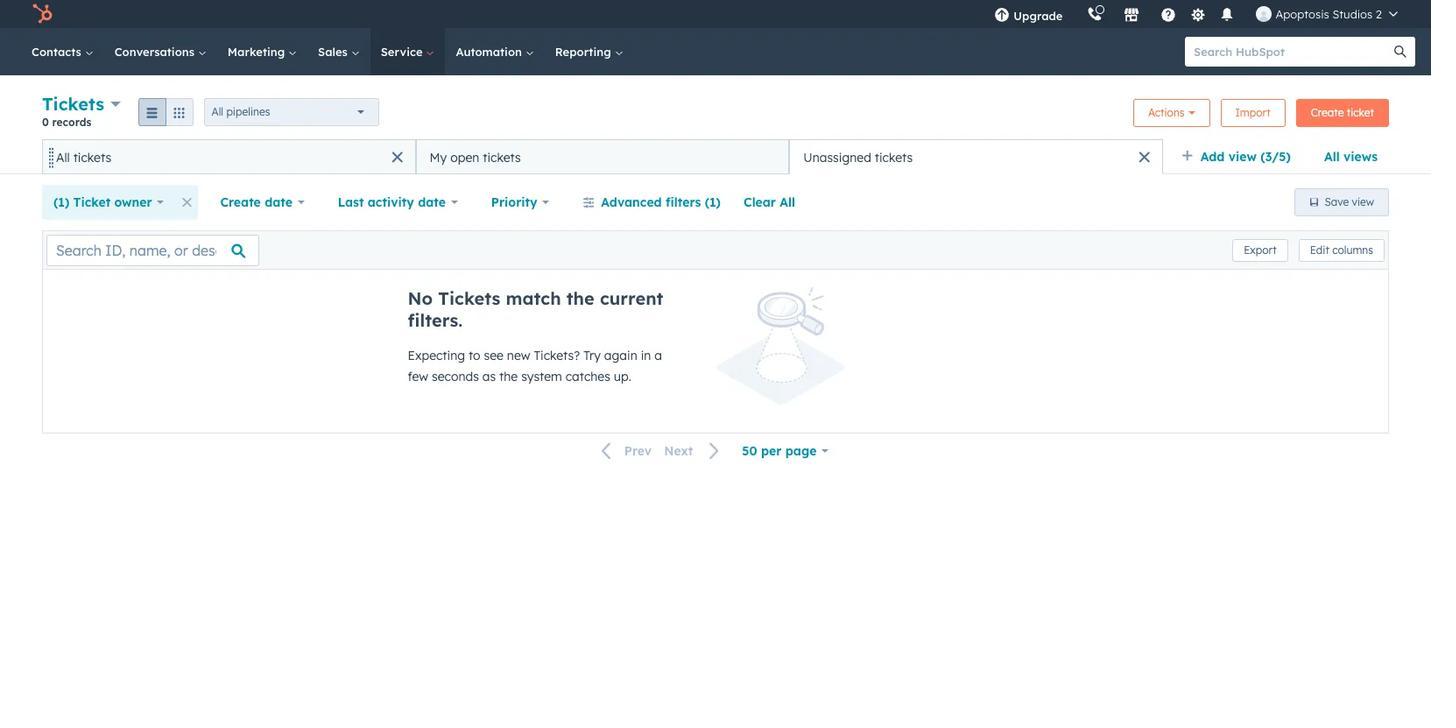 Task type: locate. For each thing, give the bounding box(es) containing it.
create for create date
[[220, 195, 261, 210]]

the right as
[[499, 369, 518, 385]]

owner
[[114, 195, 152, 210]]

upgrade image
[[995, 8, 1011, 24]]

2 tickets from the left
[[483, 149, 521, 165]]

save view
[[1325, 195, 1375, 209]]

hubspot link
[[21, 4, 66, 25]]

filters
[[666, 195, 701, 210]]

date
[[265, 195, 293, 210], [418, 195, 446, 210]]

advanced
[[601, 195, 662, 210]]

1 horizontal spatial tickets
[[483, 149, 521, 165]]

tickets?
[[534, 348, 580, 364]]

calling icon button
[[1081, 3, 1111, 25]]

0 horizontal spatial the
[[499, 369, 518, 385]]

prev button
[[591, 440, 658, 463]]

0 horizontal spatial tickets
[[73, 149, 111, 165]]

all inside popup button
[[212, 105, 223, 118]]

view inside popup button
[[1229, 149, 1257, 165]]

notifications button
[[1213, 0, 1243, 28]]

last activity date button
[[327, 185, 469, 220]]

0 records
[[42, 116, 91, 129]]

reporting
[[555, 45, 615, 59]]

menu containing apoptosis studios 2
[[983, 0, 1411, 28]]

(1) ticket owner
[[53, 195, 152, 210]]

view right save
[[1352, 195, 1375, 209]]

view right add
[[1229, 149, 1257, 165]]

create ticket button
[[1297, 99, 1390, 127]]

create left ticket
[[1311, 106, 1344, 119]]

create ticket
[[1311, 106, 1375, 119]]

create for create ticket
[[1311, 106, 1344, 119]]

0 vertical spatial the
[[567, 287, 595, 309]]

1 horizontal spatial the
[[567, 287, 595, 309]]

expecting
[[408, 348, 465, 364]]

view for save
[[1352, 195, 1375, 209]]

contacts link
[[21, 28, 104, 75]]

search image
[[1395, 46, 1407, 58]]

help button
[[1154, 0, 1184, 28]]

prev
[[625, 443, 652, 459]]

search button
[[1386, 37, 1416, 67]]

tickets right unassigned
[[875, 149, 913, 165]]

all pipelines button
[[204, 98, 379, 126]]

per
[[761, 443, 782, 459]]

all views link
[[1313, 139, 1390, 174]]

a
[[655, 348, 662, 364]]

last
[[338, 195, 364, 210]]

activity
[[368, 195, 414, 210]]

(1) left ticket
[[53, 195, 69, 210]]

see
[[484, 348, 504, 364]]

0 horizontal spatial tickets
[[42, 93, 104, 115]]

add view (3/5) button
[[1170, 139, 1313, 174]]

date right activity
[[418, 195, 446, 210]]

1 date from the left
[[265, 195, 293, 210]]

0 horizontal spatial view
[[1229, 149, 1257, 165]]

view for add
[[1229, 149, 1257, 165]]

2 horizontal spatial tickets
[[875, 149, 913, 165]]

apoptosis studios 2
[[1276, 7, 1383, 21]]

all tickets button
[[42, 139, 416, 174]]

ticket
[[1347, 106, 1375, 119]]

last activity date
[[338, 195, 446, 210]]

0 vertical spatial view
[[1229, 149, 1257, 165]]

(3/5)
[[1261, 149, 1291, 165]]

date down the all tickets button
[[265, 195, 293, 210]]

next button
[[658, 440, 731, 463]]

again
[[604, 348, 638, 364]]

edit columns button
[[1299, 239, 1385, 262]]

conversations link
[[104, 28, 217, 75]]

1 horizontal spatial create
[[1311, 106, 1344, 119]]

0 horizontal spatial create
[[220, 195, 261, 210]]

1 tickets from the left
[[73, 149, 111, 165]]

to
[[469, 348, 481, 364]]

2 date from the left
[[418, 195, 446, 210]]

1 (1) from the left
[[53, 195, 69, 210]]

hubspot image
[[32, 4, 53, 25]]

0 vertical spatial tickets
[[42, 93, 104, 115]]

menu
[[983, 0, 1411, 28]]

(1) inside popup button
[[53, 195, 69, 210]]

import button
[[1221, 99, 1286, 127]]

create inside popup button
[[220, 195, 261, 210]]

(1) right filters
[[705, 195, 721, 210]]

2 (1) from the left
[[705, 195, 721, 210]]

next
[[664, 443, 693, 459]]

the
[[567, 287, 595, 309], [499, 369, 518, 385]]

all for all views
[[1325, 149, 1340, 165]]

all down 0 records on the left top
[[56, 149, 70, 165]]

reporting link
[[545, 28, 634, 75]]

records
[[52, 116, 91, 129]]

all
[[212, 105, 223, 118], [1325, 149, 1340, 165], [56, 149, 70, 165], [780, 195, 796, 210]]

1 vertical spatial view
[[1352, 195, 1375, 209]]

the right match on the left
[[567, 287, 595, 309]]

create inside "button"
[[1311, 106, 1344, 119]]

columns
[[1333, 243, 1374, 256]]

view
[[1229, 149, 1257, 165], [1352, 195, 1375, 209]]

0 horizontal spatial (1)
[[53, 195, 69, 210]]

date inside create date popup button
[[265, 195, 293, 210]]

as
[[483, 369, 496, 385]]

expecting to see new tickets? try again in a few seconds as the system catches up.
[[408, 348, 662, 385]]

sales link
[[308, 28, 370, 75]]

Search ID, name, or description search field
[[46, 234, 259, 266]]

3 tickets from the left
[[875, 149, 913, 165]]

add
[[1201, 149, 1225, 165]]

catches
[[566, 369, 611, 385]]

menu item
[[1075, 0, 1079, 28]]

create
[[1311, 106, 1344, 119], [220, 195, 261, 210]]

tickets right 'no'
[[438, 287, 501, 309]]

1 horizontal spatial (1)
[[705, 195, 721, 210]]

tickets up records
[[42, 93, 104, 115]]

1 horizontal spatial date
[[418, 195, 446, 210]]

studios
[[1333, 7, 1373, 21]]

all left pipelines
[[212, 105, 223, 118]]

all for all tickets
[[56, 149, 70, 165]]

pipelines
[[226, 105, 270, 118]]

0 vertical spatial create
[[1311, 106, 1344, 119]]

advanced filters (1) button
[[572, 185, 732, 220]]

1 vertical spatial create
[[220, 195, 261, 210]]

1 vertical spatial the
[[499, 369, 518, 385]]

1 vertical spatial tickets
[[438, 287, 501, 309]]

create date
[[220, 195, 293, 210]]

view inside button
[[1352, 195, 1375, 209]]

advanced filters (1)
[[601, 195, 721, 210]]

tickets
[[42, 93, 104, 115], [438, 287, 501, 309]]

create down the all tickets button
[[220, 195, 261, 210]]

apoptosis studios 2 button
[[1246, 0, 1409, 28]]

1 horizontal spatial tickets
[[438, 287, 501, 309]]

tickets inside popup button
[[42, 93, 104, 115]]

0 horizontal spatial date
[[265, 195, 293, 210]]

service
[[381, 45, 426, 59]]

actions button
[[1134, 99, 1210, 127]]

all left views
[[1325, 149, 1340, 165]]

50 per page button
[[731, 434, 840, 469]]

0
[[42, 116, 49, 129]]

tickets right open
[[483, 149, 521, 165]]

marketing
[[228, 45, 288, 59]]

my open tickets button
[[416, 139, 790, 174]]

1 horizontal spatial view
[[1352, 195, 1375, 209]]

all for all pipelines
[[212, 105, 223, 118]]

all right 'clear'
[[780, 195, 796, 210]]

Search HubSpot search field
[[1185, 37, 1400, 67]]

tickets down records
[[73, 149, 111, 165]]

group
[[138, 98, 193, 126]]

all tickets
[[56, 149, 111, 165]]

automation
[[456, 45, 525, 59]]



Task type: vqa. For each thing, say whether or not it's contained in the screenshot.
Marketplaces icon
yes



Task type: describe. For each thing, give the bounding box(es) containing it.
no
[[408, 287, 433, 309]]

seconds
[[432, 369, 479, 385]]

sales
[[318, 45, 351, 59]]

unassigned
[[804, 149, 872, 165]]

conversations
[[115, 45, 198, 59]]

priority
[[491, 195, 538, 210]]

group inside tickets "banner"
[[138, 98, 193, 126]]

apoptosis
[[1276, 7, 1330, 21]]

edit
[[1310, 243, 1330, 256]]

help image
[[1161, 8, 1177, 24]]

system
[[521, 369, 562, 385]]

2
[[1376, 7, 1383, 21]]

views
[[1344, 149, 1378, 165]]

marketplaces image
[[1125, 8, 1140, 24]]

pagination navigation
[[591, 440, 731, 463]]

edit columns
[[1310, 243, 1374, 256]]

priority button
[[480, 185, 561, 220]]

try
[[584, 348, 601, 364]]

tara schultz image
[[1257, 6, 1273, 22]]

50
[[742, 443, 758, 459]]

create date button
[[209, 185, 316, 220]]

the inside no tickets match the current filters.
[[567, 287, 595, 309]]

no tickets match the current filters.
[[408, 287, 664, 331]]

ticket
[[73, 195, 111, 210]]

unassigned tickets button
[[790, 139, 1163, 174]]

save view button
[[1295, 188, 1390, 216]]

tickets inside no tickets match the current filters.
[[438, 287, 501, 309]]

marketing link
[[217, 28, 308, 75]]

all views
[[1325, 149, 1378, 165]]

notifications image
[[1220, 8, 1236, 24]]

new
[[507, 348, 530, 364]]

clear all
[[744, 195, 796, 210]]

(1) inside button
[[705, 195, 721, 210]]

my open tickets
[[430, 149, 521, 165]]

clear all button
[[732, 185, 807, 220]]

settings link
[[1188, 5, 1210, 23]]

up.
[[614, 369, 632, 385]]

tickets for unassigned tickets
[[875, 149, 913, 165]]

in
[[641, 348, 651, 364]]

the inside expecting to see new tickets? try again in a few seconds as the system catches up.
[[499, 369, 518, 385]]

tickets for all tickets
[[73, 149, 111, 165]]

import
[[1236, 106, 1271, 119]]

current
[[600, 287, 664, 309]]

upgrade
[[1014, 9, 1063, 23]]

open
[[451, 149, 480, 165]]

automation link
[[445, 28, 545, 75]]

unassigned tickets
[[804, 149, 913, 165]]

clear
[[744, 195, 776, 210]]

add view (3/5)
[[1201, 149, 1291, 165]]

tickets inside button
[[483, 149, 521, 165]]

date inside last activity date popup button
[[418, 195, 446, 210]]

my
[[430, 149, 447, 165]]

tickets button
[[42, 91, 121, 117]]

filters.
[[408, 309, 463, 331]]

export
[[1244, 243, 1277, 256]]

calling icon image
[[1088, 7, 1104, 23]]

tickets banner
[[42, 91, 1390, 139]]

few
[[408, 369, 428, 385]]

all pipelines
[[212, 105, 270, 118]]

(1) ticket owner button
[[42, 185, 176, 220]]

50 per page
[[742, 443, 817, 459]]

export button
[[1233, 239, 1289, 262]]

page
[[786, 443, 817, 459]]

marketplaces button
[[1114, 0, 1151, 28]]

actions
[[1149, 106, 1185, 119]]

contacts
[[32, 45, 85, 59]]

settings image
[[1191, 7, 1206, 23]]

save
[[1325, 195, 1349, 209]]



